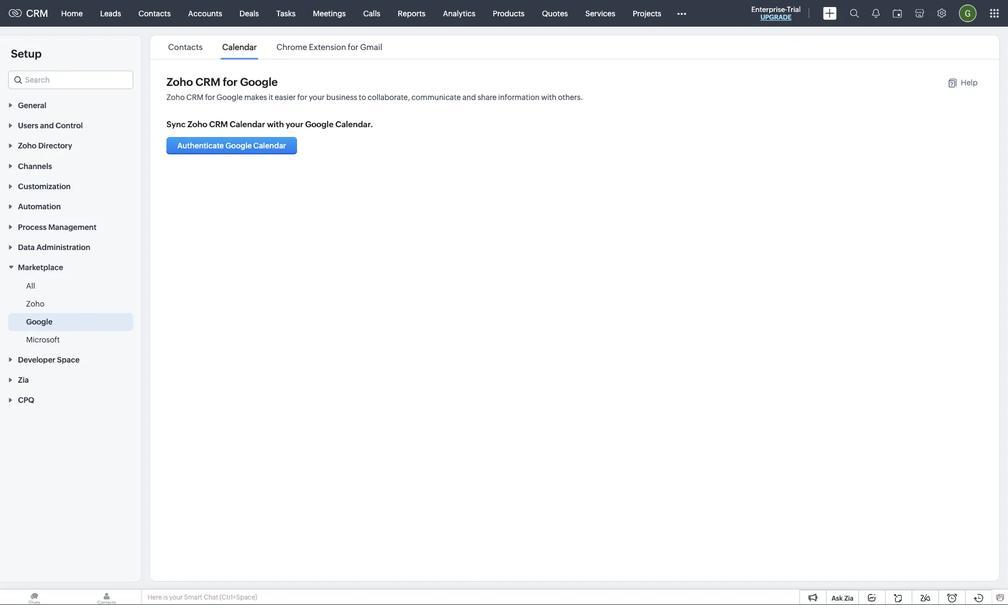 Task type: vqa. For each thing, say whether or not it's contained in the screenshot.
Communicate
yes



Task type: locate. For each thing, give the bounding box(es) containing it.
deals link
[[231, 0, 268, 26]]

crm
[[26, 8, 48, 19], [195, 76, 220, 88], [186, 93, 204, 102], [209, 119, 228, 129]]

2 horizontal spatial your
[[309, 93, 325, 102]]

all link
[[26, 281, 35, 292]]

contacts link down accounts
[[167, 42, 204, 52]]

contacts link
[[130, 0, 180, 26], [167, 42, 204, 52]]

and
[[463, 93, 476, 102], [40, 121, 54, 130]]

and right users
[[40, 121, 54, 130]]

and left share
[[463, 93, 476, 102]]

calendar.
[[336, 119, 373, 129]]

1 vertical spatial zia
[[845, 595, 854, 603]]

data administration
[[18, 243, 90, 252]]

microsoft link
[[26, 335, 60, 346]]

calls
[[363, 9, 381, 18]]

services
[[586, 9, 616, 18]]

calendar
[[222, 42, 257, 52], [230, 119, 265, 129], [253, 142, 286, 150]]

ask zia
[[832, 595, 854, 603]]

your right is
[[169, 594, 183, 602]]

process management button
[[0, 217, 142, 237]]

zoho directory button
[[0, 135, 142, 156]]

contacts link right "leads"
[[130, 0, 180, 26]]

sync
[[167, 119, 186, 129]]

zoho crm for google makes it easier for your business to collaborate, communicate and share information with others.
[[167, 93, 583, 102]]

cpq
[[18, 396, 34, 405]]

tasks
[[276, 9, 296, 18]]

gmail
[[360, 42, 383, 52]]

products link
[[484, 0, 534, 26]]

contacts down accounts
[[168, 42, 203, 52]]

sync zoho crm calendar with your google calendar.
[[167, 119, 373, 129]]

google inside button
[[226, 142, 252, 150]]

users and control
[[18, 121, 83, 130]]

for
[[348, 42, 359, 52], [223, 76, 238, 88], [205, 93, 215, 102], [298, 93, 307, 102]]

share
[[478, 93, 497, 102]]

authenticate google calendar
[[177, 142, 286, 150]]

developer space button
[[0, 349, 142, 370]]

0 vertical spatial zia
[[18, 376, 29, 385]]

contacts right leads link
[[139, 9, 171, 18]]

1 vertical spatial your
[[286, 119, 304, 129]]

1 vertical spatial and
[[40, 121, 54, 130]]

0 horizontal spatial your
[[169, 594, 183, 602]]

analytics link
[[434, 0, 484, 26]]

to
[[359, 93, 366, 102]]

channels
[[18, 162, 52, 171]]

for left gmail
[[348, 42, 359, 52]]

enterprise-trial upgrade
[[752, 5, 801, 21]]

calendar image
[[893, 9, 902, 18]]

Search text field
[[9, 71, 133, 89]]

zoho inside dropdown button
[[18, 142, 37, 150]]

business
[[326, 93, 357, 102]]

users
[[18, 121, 38, 130]]

with down it
[[267, 119, 284, 129]]

users and control button
[[0, 115, 142, 135]]

calendar inside list
[[222, 42, 257, 52]]

for for zoho crm for google
[[223, 76, 238, 88]]

zia up cpq
[[18, 376, 29, 385]]

calendar down deals "link" at left top
[[222, 42, 257, 52]]

0 horizontal spatial zia
[[18, 376, 29, 385]]

your
[[309, 93, 325, 102], [286, 119, 304, 129], [169, 594, 183, 602]]

all
[[26, 282, 35, 291]]

google up makes
[[240, 76, 278, 88]]

your down "easier"
[[286, 119, 304, 129]]

0 vertical spatial with
[[541, 93, 557, 102]]

0 vertical spatial calendar
[[222, 42, 257, 52]]

2 vertical spatial calendar
[[253, 142, 286, 150]]

accounts link
[[180, 0, 231, 26]]

for down calendar link
[[223, 76, 238, 88]]

makes
[[244, 93, 267, 102]]

zoho crm for google
[[167, 76, 278, 88]]

chrome extension for gmail link
[[275, 42, 384, 52]]

your left business
[[309, 93, 325, 102]]

channels button
[[0, 156, 142, 176]]

with
[[541, 93, 557, 102], [267, 119, 284, 129]]

calendar down sync zoho crm calendar with your google calendar.
[[253, 142, 286, 150]]

zia
[[18, 376, 29, 385], [845, 595, 854, 603]]

calendar up authenticate google calendar button on the top left
[[230, 119, 265, 129]]

google down sync zoho crm calendar with your google calendar.
[[226, 142, 252, 150]]

1 horizontal spatial with
[[541, 93, 557, 102]]

contacts
[[139, 9, 171, 18], [168, 42, 203, 52]]

communicate
[[412, 93, 461, 102]]

here
[[148, 594, 162, 602]]

search image
[[850, 9, 859, 18]]

with left others.
[[541, 93, 557, 102]]

for down zoho crm for google at the top of page
[[205, 93, 215, 102]]

1 vertical spatial contacts link
[[167, 42, 204, 52]]

others.
[[558, 93, 583, 102]]

marketplace
[[18, 263, 63, 272]]

calls link
[[355, 0, 389, 26]]

administration
[[36, 243, 90, 252]]

chats image
[[0, 591, 69, 606]]

cpq button
[[0, 390, 142, 410]]

signals image
[[873, 9, 880, 18]]

crm link
[[9, 8, 48, 19]]

0 vertical spatial your
[[309, 93, 325, 102]]

google
[[240, 76, 278, 88], [217, 93, 243, 102], [305, 119, 334, 129], [226, 142, 252, 150], [26, 318, 53, 327]]

google up microsoft
[[26, 318, 53, 327]]

profile image
[[960, 5, 977, 22]]

process
[[18, 223, 47, 232]]

chat
[[204, 594, 218, 602]]

1 vertical spatial with
[[267, 119, 284, 129]]

1 horizontal spatial and
[[463, 93, 476, 102]]

1 vertical spatial contacts
[[168, 42, 203, 52]]

1 horizontal spatial your
[[286, 119, 304, 129]]

0 horizontal spatial and
[[40, 121, 54, 130]]

list
[[158, 35, 392, 59]]

google down zoho crm for google at the top of page
[[217, 93, 243, 102]]

None field
[[8, 71, 133, 89]]

for right "easier"
[[298, 93, 307, 102]]

zia right ask
[[845, 595, 854, 603]]



Task type: describe. For each thing, give the bounding box(es) containing it.
accounts
[[188, 9, 222, 18]]

here is your smart chat (ctrl+space)
[[148, 594, 257, 602]]

directory
[[38, 142, 72, 150]]

google link
[[26, 317, 53, 328]]

it
[[269, 93, 273, 102]]

zoho inside marketplace region
[[26, 300, 44, 309]]

zoho for zoho directory
[[18, 142, 37, 150]]

and inside users and control dropdown button
[[40, 121, 54, 130]]

data
[[18, 243, 35, 252]]

quotes
[[542, 9, 568, 18]]

automation
[[18, 202, 61, 211]]

for for chrome extension for gmail
[[348, 42, 359, 52]]

zia button
[[0, 370, 142, 390]]

1 horizontal spatial zia
[[845, 595, 854, 603]]

control
[[56, 121, 83, 130]]

google inside marketplace region
[[26, 318, 53, 327]]

leads
[[100, 9, 121, 18]]

general button
[[0, 95, 142, 115]]

general
[[18, 101, 46, 110]]

meetings
[[313, 9, 346, 18]]

deals
[[240, 9, 259, 18]]

collaborate,
[[368, 93, 410, 102]]

trial
[[787, 5, 801, 13]]

reports
[[398, 9, 426, 18]]

extension
[[309, 42, 346, 52]]

management
[[48, 223, 97, 232]]

chrome
[[277, 42, 307, 52]]

automation button
[[0, 196, 142, 217]]

2 vertical spatial your
[[169, 594, 183, 602]]

search element
[[844, 0, 866, 27]]

projects link
[[624, 0, 670, 26]]

smart
[[184, 594, 202, 602]]

services link
[[577, 0, 624, 26]]

zoho for zoho crm for google makes it easier for your business to collaborate, communicate and share information with others.
[[167, 93, 185, 102]]

authenticate google calendar button
[[167, 137, 297, 155]]

home link
[[53, 0, 92, 26]]

google left calendar.
[[305, 119, 334, 129]]

customization button
[[0, 176, 142, 196]]

0 vertical spatial contacts
[[139, 9, 171, 18]]

calendar link
[[221, 42, 259, 52]]

1 vertical spatial calendar
[[230, 119, 265, 129]]

leads link
[[92, 0, 130, 26]]

tasks link
[[268, 0, 304, 26]]

0 vertical spatial contacts link
[[130, 0, 180, 26]]

home
[[61, 9, 83, 18]]

is
[[163, 594, 168, 602]]

analytics
[[443, 9, 476, 18]]

information
[[498, 93, 540, 102]]

contacts image
[[72, 591, 141, 606]]

reports link
[[389, 0, 434, 26]]

enterprise-
[[752, 5, 787, 13]]

upgrade
[[761, 14, 792, 21]]

list containing contacts
[[158, 35, 392, 59]]

chrome extension for gmail
[[277, 42, 383, 52]]

developer
[[18, 356, 55, 364]]

customization
[[18, 182, 71, 191]]

for for zoho crm for google makes it easier for your business to collaborate, communicate and share information with others.
[[205, 93, 215, 102]]

quotes link
[[534, 0, 577, 26]]

0 vertical spatial and
[[463, 93, 476, 102]]

meetings link
[[304, 0, 355, 26]]

developer space
[[18, 356, 80, 364]]

marketplace region
[[0, 278, 142, 349]]

process management
[[18, 223, 97, 232]]

marketplace button
[[0, 257, 142, 278]]

(ctrl+space)
[[220, 594, 257, 602]]

easier
[[275, 93, 296, 102]]

zoho directory
[[18, 142, 72, 150]]

profile element
[[953, 0, 984, 26]]

zoho for zoho crm for google
[[167, 76, 193, 88]]

setup
[[11, 47, 42, 60]]

0 horizontal spatial with
[[267, 119, 284, 129]]

space
[[57, 356, 80, 364]]

authenticate
[[177, 142, 224, 150]]

projects
[[633, 9, 662, 18]]

calendar inside button
[[253, 142, 286, 150]]

zia inside "zia" dropdown button
[[18, 376, 29, 385]]

create menu image
[[824, 7, 837, 20]]

create menu element
[[817, 0, 844, 26]]

ask
[[832, 595, 843, 603]]

data administration button
[[0, 237, 142, 257]]

microsoft
[[26, 336, 60, 345]]

help
[[961, 78, 978, 87]]

Other Modules field
[[670, 5, 694, 22]]

signals element
[[866, 0, 887, 27]]

zoho link
[[26, 299, 44, 310]]



